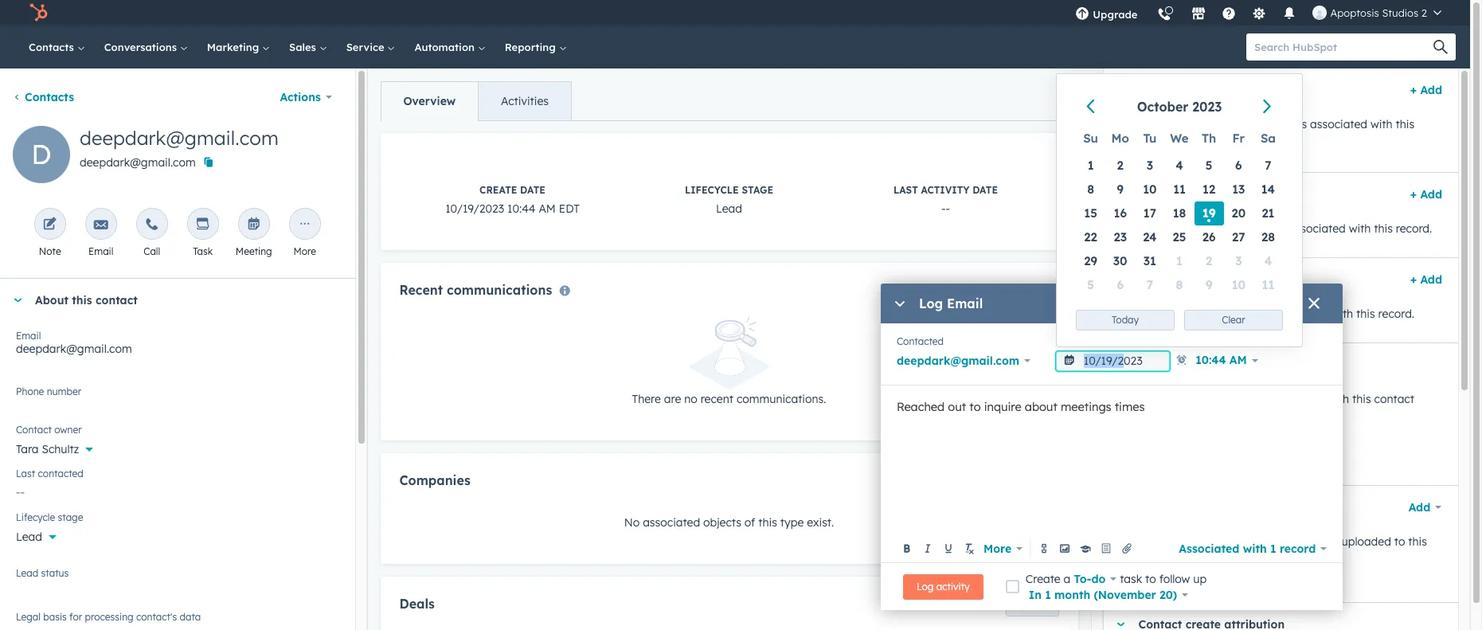 Task type: vqa. For each thing, say whether or not it's contained in the screenshot.
HubSpot Template Marketplace
no



Task type: locate. For each thing, give the bounding box(es) containing it.
8 up 15
[[1088, 182, 1095, 197]]

see the businesses or organizations associated with this record.
[[1120, 117, 1415, 151]]

4 down we
[[1176, 158, 1184, 173]]

1 vertical spatial 10 menu item
[[1224, 273, 1254, 297]]

contact
[[96, 293, 138, 308], [1375, 392, 1415, 406]]

8 menu item up 15
[[1076, 178, 1106, 202]]

1 + from the top
[[1411, 83, 1417, 97]]

0 horizontal spatial 6 menu item
[[1106, 273, 1135, 297]]

lead down lifecycle stage
[[16, 530, 42, 544]]

companies for companies (0)
[[1139, 83, 1201, 97]]

0 vertical spatial 7
[[1265, 158, 1272, 173]]

0 vertical spatial email
[[88, 245, 113, 257]]

note image
[[43, 217, 57, 233]]

8 menu item up customer
[[1165, 273, 1195, 297]]

29 menu item
[[1076, 249, 1106, 273]]

6 menu item
[[1224, 154, 1254, 178], [1106, 273, 1135, 297]]

this inside collect and track payments associated with this contact using hubspot payments.
[[1353, 392, 1372, 406]]

email down "email" icon
[[88, 245, 113, 257]]

1 horizontal spatial create
[[1026, 572, 1061, 586]]

11 menu item up 18
[[1165, 178, 1195, 202]]

1 horizontal spatial date
[[973, 184, 998, 196]]

8 menu item
[[1076, 178, 1106, 202], [1165, 273, 1195, 297]]

(0) for tickets (0)
[[1182, 272, 1198, 287]]

caret image inside deals (0) dropdown button
[[1117, 192, 1126, 196]]

14
[[1262, 182, 1276, 197]]

0 horizontal spatial 10 menu item
[[1135, 178, 1165, 202]]

contact
[[16, 424, 52, 436]]

1 vertical spatial lifecycle
[[16, 511, 55, 523]]

1 horizontal spatial 8
[[1176, 277, 1183, 292]]

+ add
[[1411, 83, 1443, 97], [1411, 187, 1443, 202], [1411, 272, 1443, 287]]

0 vertical spatial lead
[[716, 202, 742, 216]]

or inside see the businesses or organizations associated with this record.
[[1222, 117, 1233, 131]]

last left activity
[[894, 184, 918, 196]]

0 horizontal spatial 5 menu item
[[1076, 273, 1106, 297]]

deals for deals
[[400, 596, 435, 611]]

notifications button
[[1277, 0, 1304, 25]]

2 + add button from the top
[[1411, 185, 1443, 204]]

last inside last activity date --
[[894, 184, 918, 196]]

search image
[[1434, 40, 1448, 54]]

1 vertical spatial 8
[[1176, 277, 1183, 292]]

0 vertical spatial log
[[919, 296, 943, 311]]

marketplaces button
[[1183, 0, 1216, 25]]

log left activity
[[917, 580, 934, 592]]

lead inside lifecycle stage lead
[[716, 202, 742, 216]]

10 up 17
[[1143, 182, 1157, 197]]

(0) down time
[[1197, 358, 1213, 372]]

add inside button
[[1031, 600, 1049, 612]]

7 up 14
[[1265, 158, 1272, 173]]

10:44
[[507, 202, 536, 216], [1196, 353, 1226, 367]]

1 horizontal spatial lifecycle
[[685, 184, 739, 196]]

create up 10/19/2023
[[480, 184, 517, 196]]

last activity date --
[[894, 184, 998, 216]]

deals for deals (0)
[[1139, 187, 1170, 202]]

overview link
[[381, 82, 478, 120]]

0 horizontal spatial deals
[[400, 596, 435, 611]]

caret image down (november
[[1117, 623, 1126, 627]]

call image
[[145, 217, 159, 233]]

email inside email deepdark@gmail.com
[[16, 330, 41, 342]]

caret image
[[13, 298, 22, 302], [1117, 363, 1126, 367], [1117, 623, 1126, 627]]

17
[[1144, 206, 1157, 221]]

8
[[1088, 182, 1095, 197], [1176, 277, 1183, 292]]

1 vertical spatial track
[[1120, 307, 1148, 321]]

legal basis for processing contact's data
[[16, 611, 201, 623]]

navigation
[[380, 81, 572, 121]]

1 menu item down su
[[1076, 154, 1106, 178]]

deepdark@gmail.com inside "popup button"
[[897, 354, 1020, 368]]

1 vertical spatial + add button
[[1411, 185, 1443, 204]]

menu
[[1066, 0, 1452, 31]]

meeting
[[236, 245, 272, 257]]

associated for opportunities
[[1289, 221, 1346, 236]]

calling icon image
[[1158, 8, 1172, 22]]

0 vertical spatial 5 menu item
[[1195, 154, 1224, 178]]

about
[[35, 293, 69, 308]]

1 vertical spatial 9
[[1206, 277, 1213, 292]]

associated
[[1311, 117, 1368, 131], [1289, 221, 1346, 236], [1271, 307, 1329, 321], [1267, 392, 1325, 406], [643, 515, 700, 529]]

create date 10/19/2023 10:44 am edt
[[445, 184, 580, 216]]

2 + from the top
[[1411, 187, 1417, 202]]

associated inside collect and track payments associated with this contact using hubspot payments.
[[1267, 392, 1325, 406]]

email image
[[94, 217, 108, 233]]

7 down 31 menu item
[[1147, 277, 1154, 292]]

last
[[894, 184, 918, 196], [16, 468, 35, 480]]

associated down payments (0) dropdown button
[[1267, 392, 1325, 406]]

5 menu item up 12
[[1195, 154, 1224, 178]]

3 + add from the top
[[1411, 272, 1443, 287]]

businesses
[[1162, 117, 1219, 131]]

lead left status
[[16, 567, 38, 579]]

caret image down the 30 menu item
[[1117, 278, 1126, 282]]

caret image for tickets (0)
[[1117, 278, 1126, 282]]

close dialog image
[[1308, 298, 1321, 311]]

7 menu item up 14
[[1254, 154, 1283, 178]]

tara schultz
[[16, 442, 79, 456]]

companies for companies
[[400, 473, 471, 488]]

meetings
[[1061, 399, 1112, 414]]

0 horizontal spatial 10
[[1143, 182, 1157, 197]]

or inside see the files attached to your activities or uploaded to this record.
[[1328, 535, 1339, 549]]

contacted
[[897, 335, 944, 347]]

associated
[[1179, 541, 1240, 556]]

no
[[684, 392, 698, 406]]

1 vertical spatial 7 menu item
[[1135, 273, 1165, 297]]

lead inside "popup button"
[[16, 530, 42, 544]]

0 vertical spatial contact
[[96, 293, 138, 308]]

(0) right tickets
[[1182, 272, 1198, 287]]

4 menu item
[[1165, 154, 1195, 178], [1254, 249, 1283, 273]]

24 menu item
[[1135, 225, 1165, 249]]

9 up customer
[[1206, 277, 1213, 292]]

2 right studios
[[1422, 6, 1428, 19]]

fr
[[1233, 131, 1245, 146]]

1 vertical spatial 11
[[1262, 277, 1275, 292]]

1 left record
[[1271, 541, 1277, 556]]

in 1 month (november 20)
[[1029, 588, 1178, 602]]

3 down tu
[[1147, 158, 1154, 173]]

lifecycle for lifecycle stage lead
[[685, 184, 739, 196]]

10:44 inside popup button
[[1196, 353, 1226, 367]]

6 menu item down 30 at the top of the page
[[1106, 273, 1135, 297]]

(0)
[[1204, 83, 1220, 97], [1173, 187, 1189, 202], [1182, 272, 1198, 287], [1197, 358, 1213, 372]]

log right minimize dialog image
[[919, 296, 943, 311]]

activity
[[921, 184, 970, 196]]

0 horizontal spatial 4
[[1176, 158, 1184, 173]]

the left files
[[1142, 535, 1159, 549]]

0 horizontal spatial 7
[[1147, 277, 1154, 292]]

am inside 10:44 am popup button
[[1230, 353, 1247, 367]]

associated right the requests
[[1271, 307, 1329, 321]]

1 vertical spatial 4 menu item
[[1254, 249, 1283, 273]]

in
[[1029, 588, 1042, 602]]

1 vertical spatial create
[[1026, 572, 1061, 586]]

add for track the revenue opportunities associated with this record.
[[1421, 187, 1443, 202]]

6 up 13
[[1236, 158, 1242, 173]]

1 vertical spatial 7
[[1147, 277, 1154, 292]]

to right "task"
[[1146, 572, 1157, 586]]

am up payments
[[1230, 353, 1247, 367]]

1 vertical spatial +
[[1411, 187, 1417, 202]]

see
[[1120, 117, 1139, 131], [1120, 535, 1139, 549]]

10 up the requests
[[1232, 277, 1246, 292]]

this inside dropdown button
[[72, 293, 92, 308]]

email down about
[[16, 330, 41, 342]]

+
[[1411, 83, 1417, 97], [1411, 187, 1417, 202], [1411, 272, 1417, 287]]

opportunities
[[1215, 221, 1286, 236]]

create inside create date 10/19/2023 10:44 am edt
[[480, 184, 517, 196]]

1 vertical spatial 3 menu item
[[1224, 249, 1254, 273]]

caret image inside about this contact dropdown button
[[13, 298, 22, 302]]

3 + from the top
[[1411, 272, 1417, 287]]

previous month image
[[1083, 98, 1101, 116]]

2 - from the left
[[946, 202, 950, 216]]

automation
[[415, 41, 478, 53]]

2 + add from the top
[[1411, 187, 1443, 202]]

18
[[1173, 206, 1186, 221]]

5 down 29 menu item
[[1088, 277, 1095, 292]]

deals inside dropdown button
[[1139, 187, 1170, 202]]

23
[[1114, 229, 1127, 245]]

1 vertical spatial 2
[[1117, 158, 1124, 173]]

30
[[1114, 253, 1128, 268]]

1 vertical spatial caret image
[[1117, 363, 1126, 367]]

0 vertical spatial am
[[539, 202, 556, 216]]

add button
[[1399, 492, 1443, 523]]

1 horizontal spatial 5
[[1206, 158, 1213, 173]]

(0) up 18
[[1173, 187, 1189, 202]]

9 for the topmost 9 menu item
[[1117, 182, 1124, 197]]

log for log activity
[[917, 580, 934, 592]]

in 1 month (november 20) button
[[1029, 585, 1189, 604]]

8 up customer
[[1176, 277, 1183, 292]]

5 menu item down the 29
[[1076, 273, 1106, 297]]

caret image inside tickets (0) dropdown button
[[1117, 278, 1126, 282]]

Last contacted text field
[[16, 477, 339, 503]]

am left "edt" on the top left of the page
[[539, 202, 556, 216]]

upgrade image
[[1076, 7, 1090, 22]]

see up "task"
[[1120, 535, 1139, 549]]

1 horizontal spatial more
[[984, 541, 1012, 556]]

1 horizontal spatial 3
[[1236, 253, 1242, 268]]

recent
[[400, 282, 443, 298]]

lifecycle left stage
[[685, 184, 739, 196]]

26 menu item
[[1195, 225, 1224, 249]]

2 down 26 menu item
[[1206, 253, 1213, 268]]

the down 17
[[1151, 221, 1168, 236]]

0 vertical spatial contacts link
[[19, 25, 95, 69]]

9 menu item
[[1106, 178, 1135, 202], [1195, 273, 1224, 297]]

0 horizontal spatial am
[[539, 202, 556, 216]]

13 menu item
[[1224, 178, 1254, 202]]

see for see the businesses or organizations associated with this record.
[[1120, 117, 1139, 131]]

to
[[970, 399, 981, 414], [1237, 535, 1248, 549], [1395, 535, 1406, 549], [1146, 572, 1157, 586]]

1 horizontal spatial 8 menu item
[[1165, 273, 1195, 297]]

add for track the customer requests associated with this record.
[[1421, 272, 1443, 287]]

are
[[664, 392, 681, 406]]

1 right in
[[1045, 588, 1051, 602]]

2 down mo
[[1117, 158, 1124, 173]]

associated right the organizations
[[1311, 117, 1368, 131]]

11
[[1174, 182, 1186, 197], [1262, 277, 1275, 292]]

settings link
[[1243, 0, 1277, 25]]

processing
[[85, 611, 134, 623]]

9 up 16 on the right top of the page
[[1117, 182, 1124, 197]]

log inside button
[[917, 580, 934, 592]]

or left fr
[[1222, 117, 1233, 131]]

log email
[[919, 296, 983, 311]]

9 menu item up customer
[[1195, 273, 1224, 297]]

0 vertical spatial 6
[[1236, 158, 1242, 173]]

1 vertical spatial 6 menu item
[[1106, 273, 1135, 297]]

9
[[1117, 182, 1124, 197], [1206, 277, 1213, 292]]

1 vertical spatial caret image
[[1117, 278, 1126, 282]]

with for collect and track payments associated with this contact using hubspot payments.
[[1328, 392, 1350, 406]]

4 down 28 menu item at the top of page
[[1265, 253, 1272, 268]]

lifecycle stage
[[16, 511, 83, 523]]

or right activities
[[1328, 535, 1339, 549]]

5 up 12
[[1206, 158, 1213, 173]]

10 menu item
[[1135, 178, 1165, 202], [1224, 273, 1254, 297]]

5 menu item
[[1195, 154, 1224, 178], [1076, 273, 1106, 297]]

1 vertical spatial companies
[[400, 473, 471, 488]]

more button
[[981, 537, 1026, 560]]

caret image inside payments (0) dropdown button
[[1117, 363, 1126, 367]]

11 menu item
[[1165, 178, 1195, 202], [1254, 273, 1283, 297]]

1 horizontal spatial 10:44
[[1196, 353, 1226, 367]]

6 down the 30 menu item
[[1117, 277, 1124, 292]]

1 caret image from the top
[[1117, 192, 1126, 196]]

2 menu item down mo
[[1106, 154, 1135, 178]]

this inside see the businesses or organizations associated with this record.
[[1396, 117, 1415, 131]]

9 menu item up 16 on the right top of the page
[[1106, 178, 1135, 202]]

1 vertical spatial 9 menu item
[[1195, 273, 1224, 297]]

1 horizontal spatial email
[[88, 245, 113, 257]]

to right out
[[970, 399, 981, 414]]

1 vertical spatial deals
[[400, 596, 435, 611]]

email up deepdark@gmail.com "popup button"
[[947, 296, 983, 311]]

1 vertical spatial 4
[[1265, 253, 1272, 268]]

this inside see the files attached to your activities or uploaded to this record.
[[1409, 535, 1428, 549]]

10:44 down time
[[1196, 353, 1226, 367]]

1 + add button from the top
[[1411, 80, 1443, 100]]

3 down 27 menu item in the right top of the page
[[1236, 253, 1242, 268]]

log for log email
[[919, 296, 943, 311]]

1 horizontal spatial 2
[[1206, 253, 1213, 268]]

lead down stage
[[716, 202, 742, 216]]

+ for see the businesses or organizations associated with this record.
[[1411, 83, 1417, 97]]

3 for leftmost "3" menu item
[[1147, 158, 1154, 173]]

1 vertical spatial 2 menu item
[[1195, 249, 1224, 273]]

0 horizontal spatial 11
[[1174, 182, 1186, 197]]

meeting image
[[247, 217, 261, 233]]

2 track from the top
[[1120, 307, 1148, 321]]

notifications image
[[1283, 7, 1297, 22]]

see inside see the businesses or organizations associated with this record.
[[1120, 117, 1139, 131]]

contact inside dropdown button
[[96, 293, 138, 308]]

0 horizontal spatial 4 menu item
[[1165, 154, 1195, 178]]

3 + add button from the top
[[1411, 270, 1443, 289]]

contacted
[[38, 468, 83, 480]]

1 menu item
[[1076, 154, 1106, 178], [1165, 249, 1195, 273]]

2 caret image from the top
[[1117, 278, 1126, 282]]

1 horizontal spatial 6
[[1236, 158, 1242, 173]]

0 horizontal spatial 1 menu item
[[1076, 154, 1106, 178]]

track
[[1120, 221, 1148, 236], [1120, 307, 1148, 321]]

0 horizontal spatial lifecycle
[[16, 511, 55, 523]]

there
[[632, 392, 661, 406]]

the inside see the businesses or organizations associated with this record.
[[1142, 117, 1159, 131]]

0 vertical spatial 7 menu item
[[1254, 154, 1283, 178]]

0 horizontal spatial 2 menu item
[[1106, 154, 1135, 178]]

2 vertical spatial + add button
[[1411, 270, 1443, 289]]

companies inside dropdown button
[[1139, 83, 1201, 97]]

31
[[1144, 253, 1157, 268]]

search button
[[1426, 33, 1456, 61]]

11 up 'track the customer requests associated with this record.' on the right of the page
[[1262, 277, 1275, 292]]

1 vertical spatial 8 menu item
[[1165, 273, 1195, 297]]

reporting link
[[495, 25, 576, 69]]

the for customer
[[1151, 307, 1168, 321]]

7 for topmost 7 menu item
[[1265, 158, 1272, 173]]

2 horizontal spatial email
[[947, 296, 983, 311]]

there are no recent communications.
[[632, 392, 826, 406]]

3 menu item
[[1135, 154, 1165, 178], [1224, 249, 1254, 273]]

last for last activity date --
[[894, 184, 918, 196]]

2 see from the top
[[1120, 535, 1139, 549]]

MM/DD/YYYY text field
[[1056, 351, 1170, 371]]

4 menu item down 28
[[1254, 249, 1283, 273]]

6 menu item up 13
[[1224, 154, 1254, 178]]

10 menu item up 17
[[1135, 178, 1165, 202]]

21 menu item
[[1254, 202, 1283, 225]]

2 vertical spatial + add
[[1411, 272, 1443, 287]]

25
[[1173, 229, 1187, 245]]

1 menu item down the 25
[[1165, 249, 1195, 273]]

0 horizontal spatial 9
[[1117, 182, 1124, 197]]

to-
[[1074, 572, 1092, 586]]

2 vertical spatial +
[[1411, 272, 1417, 287]]

0 vertical spatial 9 menu item
[[1106, 178, 1135, 202]]

1 track from the top
[[1120, 221, 1148, 236]]

see left tu
[[1120, 117, 1139, 131]]

0 vertical spatial last
[[894, 184, 918, 196]]

data
[[180, 611, 201, 623]]

1 horizontal spatial 4 menu item
[[1254, 249, 1283, 273]]

0 horizontal spatial more
[[294, 245, 316, 257]]

the down october
[[1142, 117, 1159, 131]]

marketing
[[207, 41, 262, 53]]

0 vertical spatial lifecycle
[[685, 184, 739, 196]]

overview
[[404, 94, 456, 108]]

7 menu item down 31
[[1135, 273, 1165, 297]]

the right today
[[1151, 307, 1168, 321]]

1 vertical spatial am
[[1230, 353, 1247, 367]]

last down tara
[[16, 468, 35, 480]]

no associated objects of this type exist.
[[624, 515, 834, 529]]

3 menu item down tu
[[1135, 154, 1165, 178]]

caret image up 16 on the right top of the page
[[1117, 192, 1126, 196]]

sa
[[1261, 131, 1276, 146]]

add inside popup button
[[1409, 500, 1431, 515]]

1 vertical spatial last
[[16, 468, 35, 480]]

1 see from the top
[[1120, 117, 1139, 131]]

0 vertical spatial + add button
[[1411, 80, 1443, 100]]

lifecycle left "stage"
[[16, 511, 55, 523]]

contacts
[[29, 41, 77, 53], [25, 90, 74, 104]]

month
[[1055, 588, 1091, 602]]

22
[[1085, 229, 1098, 245]]

caret image for about this contact
[[13, 298, 22, 302]]

(0) for payments (0)
[[1197, 358, 1213, 372]]

+ for track the revenue opportunities associated with this record.
[[1411, 187, 1417, 202]]

1 vertical spatial more
[[984, 541, 1012, 556]]

with inside collect and track payments associated with this contact using hubspot payments.
[[1328, 392, 1350, 406]]

task
[[193, 245, 213, 257]]

using
[[1120, 411, 1148, 425]]

10 menu item up the requests
[[1224, 273, 1254, 297]]

organizations
[[1236, 117, 1307, 131]]

(0) up 2023
[[1204, 83, 1220, 97]]

1 inside "popup button"
[[1045, 588, 1051, 602]]

1 vertical spatial or
[[1328, 535, 1339, 549]]

3 menu item down 27
[[1224, 249, 1254, 273]]

contact inside collect and track payments associated with this contact using hubspot payments.
[[1375, 392, 1415, 406]]

1 + add from the top
[[1411, 83, 1443, 97]]

10:44 right 10/19/2023
[[507, 202, 536, 216]]

create up in
[[1026, 572, 1061, 586]]

1 vertical spatial 6
[[1117, 277, 1124, 292]]

associated right 28
[[1289, 221, 1346, 236]]

11 menu item up expand dialog icon
[[1254, 273, 1283, 297]]

0 vertical spatial + add
[[1411, 83, 1443, 97]]

2 vertical spatial lead
[[16, 567, 38, 579]]

4 menu item down we
[[1165, 154, 1195, 178]]

the inside see the files attached to your activities or uploaded to this record.
[[1142, 535, 1159, 549]]

0 horizontal spatial companies
[[400, 473, 471, 488]]

1 horizontal spatial or
[[1328, 535, 1339, 549]]

follow
[[1160, 572, 1190, 586]]

record
[[1280, 541, 1316, 556]]

2 menu item
[[1106, 154, 1135, 178], [1195, 249, 1224, 273]]

0 vertical spatial track
[[1120, 221, 1148, 236]]

track for track the customer requests associated with this record.
[[1120, 307, 1148, 321]]

caret image left about
[[13, 298, 22, 302]]

caret image
[[1117, 192, 1126, 196], [1117, 278, 1126, 282]]

1 horizontal spatial 9
[[1206, 277, 1213, 292]]

marketplaces image
[[1192, 7, 1207, 22]]

add for see the businesses or organizations associated with this record.
[[1421, 83, 1443, 97]]

or
[[1222, 117, 1233, 131], [1328, 535, 1339, 549]]

1 vertical spatial see
[[1120, 535, 1139, 549]]

25 menu item
[[1165, 225, 1195, 249]]

1 vertical spatial contact
[[1375, 392, 1415, 406]]

date inside create date 10/19/2023 10:44 am edt
[[520, 184, 546, 196]]

today
[[1112, 314, 1139, 326]]

1 up tickets (0)
[[1177, 253, 1183, 268]]

7 menu item
[[1254, 154, 1283, 178], [1135, 273, 1165, 297]]

11 up 18
[[1174, 182, 1186, 197]]

see inside see the files attached to your activities or uploaded to this record.
[[1120, 535, 1139, 549]]

deals
[[1139, 187, 1170, 202], [400, 596, 435, 611]]

0 vertical spatial 1 menu item
[[1076, 154, 1106, 178]]

lifecycle inside lifecycle stage lead
[[685, 184, 739, 196]]

14 menu item
[[1254, 178, 1283, 202]]

1 horizontal spatial 2 menu item
[[1195, 249, 1224, 273]]

caret image up collect
[[1117, 363, 1126, 367]]

activity
[[937, 580, 970, 592]]

2 menu item down 26
[[1195, 249, 1224, 273]]



Task type: describe. For each thing, give the bounding box(es) containing it.
the for files
[[1142, 535, 1159, 549]]

am inside create date 10/19/2023 10:44 am edt
[[539, 202, 556, 216]]

navigation containing overview
[[380, 81, 572, 121]]

28 menu item
[[1254, 225, 1283, 249]]

17 menu item
[[1135, 202, 1165, 225]]

1 down su
[[1088, 158, 1094, 173]]

see the files attached to your activities or uploaded to this record.
[[1120, 535, 1428, 568]]

10:44 am button
[[1177, 349, 1258, 373]]

see for see the files attached to your activities or uploaded to this record.
[[1120, 535, 1139, 549]]

6 for the "6" menu item to the top
[[1236, 158, 1242, 173]]

more image
[[298, 217, 312, 233]]

27 menu item
[[1224, 225, 1254, 249]]

activities
[[1278, 535, 1325, 549]]

associated for payments
[[1267, 392, 1325, 406]]

recent communications
[[400, 282, 552, 298]]

with for track the revenue opportunities associated with this record.
[[1349, 221, 1371, 236]]

do
[[1092, 572, 1106, 586]]

2 inside popup button
[[1422, 6, 1428, 19]]

companies (0)
[[1139, 83, 1220, 97]]

(0) for companies (0)
[[1204, 83, 1220, 97]]

expand dialog image
[[1283, 298, 1295, 311]]

30 menu item
[[1106, 249, 1135, 273]]

contact owner
[[16, 424, 82, 436]]

0 vertical spatial contacts
[[29, 41, 77, 53]]

out
[[948, 399, 967, 414]]

lead button
[[16, 521, 339, 547]]

marketing link
[[197, 25, 280, 69]]

+ add for see the businesses or organizations associated with this record.
[[1411, 83, 1443, 97]]

apoptosis
[[1331, 6, 1380, 19]]

+ add button for track the customer requests associated with this record.
[[1411, 270, 1443, 289]]

reached
[[897, 399, 945, 414]]

1 horizontal spatial 9 menu item
[[1195, 273, 1224, 297]]

+ add for track the customer requests associated with this record.
[[1411, 272, 1443, 287]]

with inside popup button
[[1243, 541, 1267, 556]]

number
[[47, 386, 81, 398]]

lifecycle for lifecycle stage
[[16, 511, 55, 523]]

0 vertical spatial 11
[[1174, 182, 1186, 197]]

settings image
[[1253, 7, 1267, 22]]

5 for 5 menu item to the right
[[1206, 158, 1213, 173]]

add button
[[1006, 596, 1059, 616]]

caret image for payments (0)
[[1117, 363, 1126, 367]]

lead status
[[16, 567, 69, 579]]

12 menu item
[[1195, 178, 1224, 202]]

files
[[1162, 535, 1183, 549]]

menu containing apoptosis studios 2
[[1066, 0, 1452, 31]]

2 vertical spatial caret image
[[1117, 623, 1126, 627]]

mo
[[1112, 131, 1130, 146]]

help button
[[1216, 0, 1243, 25]]

31 menu item
[[1135, 249, 1165, 273]]

0 vertical spatial 6 menu item
[[1224, 154, 1254, 178]]

log activity button
[[903, 574, 984, 599]]

uploaded
[[1342, 535, 1392, 549]]

1 horizontal spatial 5 menu item
[[1195, 154, 1224, 178]]

1 vertical spatial 5 menu item
[[1076, 273, 1106, 297]]

0 vertical spatial 10
[[1143, 182, 1157, 197]]

23 menu item
[[1106, 225, 1135, 249]]

0 horizontal spatial 2
[[1117, 158, 1124, 173]]

0 vertical spatial 2 menu item
[[1106, 154, 1135, 178]]

lead for lead status
[[16, 567, 38, 579]]

2 vertical spatial 2
[[1206, 253, 1213, 268]]

the for businesses
[[1142, 117, 1159, 131]]

1 horizontal spatial 3 menu item
[[1224, 249, 1254, 273]]

0 horizontal spatial 11 menu item
[[1165, 178, 1195, 202]]

27
[[1232, 229, 1246, 245]]

owner
[[54, 424, 82, 436]]

22 menu item
[[1076, 225, 1106, 249]]

tickets
[[1139, 272, 1178, 287]]

0 vertical spatial 8
[[1088, 182, 1095, 197]]

29
[[1084, 253, 1098, 268]]

1 - from the left
[[942, 202, 946, 216]]

about this contact button
[[0, 279, 339, 322]]

Search HubSpot search field
[[1247, 33, 1442, 61]]

+ for track the customer requests associated with this record.
[[1411, 272, 1417, 287]]

date inside last activity date --
[[973, 184, 998, 196]]

caret image for deals (0)
[[1117, 192, 1126, 196]]

16 menu item
[[1106, 202, 1135, 225]]

1 horizontal spatial 1 menu item
[[1165, 249, 1195, 273]]

associated right no
[[643, 515, 700, 529]]

tara schultz button
[[16, 433, 339, 460]]

the for revenue
[[1151, 221, 1168, 236]]

last for last contacted
[[16, 468, 35, 480]]

1 vertical spatial 10
[[1232, 277, 1246, 292]]

lead for lead
[[16, 530, 42, 544]]

1 horizontal spatial 4
[[1265, 253, 1272, 268]]

a
[[1064, 572, 1071, 586]]

actions button
[[270, 81, 342, 113]]

today button
[[1076, 310, 1175, 331]]

hubspot link
[[19, 3, 60, 22]]

create for date
[[480, 184, 517, 196]]

tara schultz image
[[1313, 6, 1328, 20]]

track for track the revenue opportunities associated with this record.
[[1120, 221, 1148, 236]]

0 vertical spatial 4
[[1176, 158, 1184, 173]]

7 for leftmost 7 menu item
[[1147, 277, 1154, 292]]

email for email deepdark@gmail.com
[[16, 330, 41, 342]]

legal
[[16, 611, 41, 623]]

customer
[[1171, 307, 1220, 321]]

payments
[[1139, 358, 1194, 372]]

6 for left the "6" menu item
[[1117, 277, 1124, 292]]

lifecycle stage lead
[[685, 184, 774, 216]]

tickets (0)
[[1139, 272, 1198, 287]]

upgrade
[[1093, 8, 1138, 21]]

3 for the right "3" menu item
[[1236, 253, 1242, 268]]

payments
[[1212, 392, 1264, 406]]

28
[[1262, 229, 1275, 245]]

with inside see the businesses or organizations associated with this record.
[[1371, 117, 1393, 131]]

deals (0) button
[[1104, 173, 1404, 216]]

task to follow up
[[1117, 572, 1207, 586]]

activities link
[[478, 82, 571, 120]]

19 menu item
[[1195, 202, 1224, 225]]

(0) for deals (0)
[[1173, 187, 1189, 202]]

record. inside see the files attached to your activities or uploaded to this record.
[[1120, 554, 1156, 568]]

call
[[144, 245, 160, 257]]

2 horizontal spatial date
[[1056, 335, 1078, 347]]

+ add for track the revenue opportunities associated with this record.
[[1411, 187, 1443, 202]]

email for email
[[88, 245, 113, 257]]

communications.
[[737, 392, 826, 406]]

minimize dialog image
[[894, 298, 907, 311]]

conversations link
[[95, 25, 197, 69]]

create for a
[[1026, 572, 1061, 586]]

track the customer requests associated with this record.
[[1120, 307, 1415, 321]]

time
[[1177, 335, 1198, 347]]

automation link
[[405, 25, 495, 69]]

+ add button for track the revenue opportunities associated with this record.
[[1411, 185, 1443, 204]]

to left your
[[1237, 535, 1248, 549]]

inquire
[[984, 399, 1022, 414]]

task image
[[196, 217, 210, 233]]

and
[[1158, 392, 1179, 406]]

stage
[[58, 511, 83, 523]]

+ add button for see the businesses or organizations associated with this record.
[[1411, 80, 1443, 100]]

status
[[41, 567, 69, 579]]

payments (0) button
[[1104, 343, 1436, 386]]

companies (0) button
[[1104, 69, 1404, 112]]

20
[[1232, 206, 1246, 221]]

10:44 am
[[1196, 353, 1247, 367]]

no
[[624, 515, 640, 529]]

12
[[1203, 182, 1216, 197]]

15 menu item
[[1076, 202, 1106, 225]]

0 horizontal spatial 3 menu item
[[1135, 154, 1165, 178]]

sales link
[[280, 25, 337, 69]]

1 vertical spatial 11 menu item
[[1254, 273, 1283, 297]]

about
[[1025, 399, 1058, 414]]

to right the uploaded
[[1395, 535, 1406, 549]]

18 menu item
[[1165, 202, 1195, 225]]

with for track the customer requests associated with this record.
[[1332, 307, 1354, 321]]

service
[[346, 41, 388, 53]]

21
[[1262, 206, 1275, 221]]

next month image
[[1259, 98, 1276, 116]]

more inside popup button
[[984, 541, 1012, 556]]

stage
[[742, 184, 774, 196]]

apoptosis studios 2 button
[[1304, 0, 1452, 25]]

actions
[[280, 90, 321, 104]]

reporting
[[505, 41, 559, 53]]

0 vertical spatial more
[[294, 245, 316, 257]]

20 menu item
[[1224, 202, 1254, 225]]

to-do button
[[1074, 569, 1117, 588]]

track the revenue opportunities associated with this record.
[[1120, 221, 1433, 236]]

last contacted
[[16, 468, 83, 480]]

your
[[1251, 535, 1274, 549]]

0 vertical spatial 4 menu item
[[1165, 154, 1195, 178]]

1 inside popup button
[[1271, 541, 1277, 556]]

tu
[[1144, 131, 1157, 146]]

1 horizontal spatial 10 menu item
[[1224, 273, 1254, 297]]

times
[[1115, 399, 1145, 414]]

hubspot image
[[29, 3, 48, 22]]

associated inside see the businesses or organizations associated with this record.
[[1311, 117, 1368, 131]]

0 horizontal spatial 7 menu item
[[1135, 273, 1165, 297]]

associated with 1 record
[[1179, 541, 1316, 556]]

tickets (0) button
[[1104, 258, 1404, 301]]

9 for the right 9 menu item
[[1206, 277, 1213, 292]]

0 vertical spatial 8 menu item
[[1076, 178, 1106, 202]]

1 vertical spatial contacts link
[[13, 90, 74, 104]]

13
[[1233, 182, 1245, 197]]

1 vertical spatial contacts
[[25, 90, 74, 104]]

reached out to inquire about meetings times
[[897, 399, 1145, 414]]

help image
[[1222, 7, 1237, 22]]

15
[[1085, 206, 1098, 221]]

2023
[[1193, 99, 1222, 115]]

Phone number text field
[[16, 383, 339, 415]]

record. inside see the businesses or organizations associated with this record.
[[1120, 136, 1156, 151]]

associated for requests
[[1271, 307, 1329, 321]]

we
[[1171, 131, 1189, 146]]

track
[[1182, 392, 1209, 406]]

conversations
[[104, 41, 180, 53]]

10:44 inside create date 10/19/2023 10:44 am edt
[[507, 202, 536, 216]]

5 for the bottom 5 menu item
[[1088, 277, 1095, 292]]

deepdark@gmail.com button
[[897, 350, 1031, 372]]



